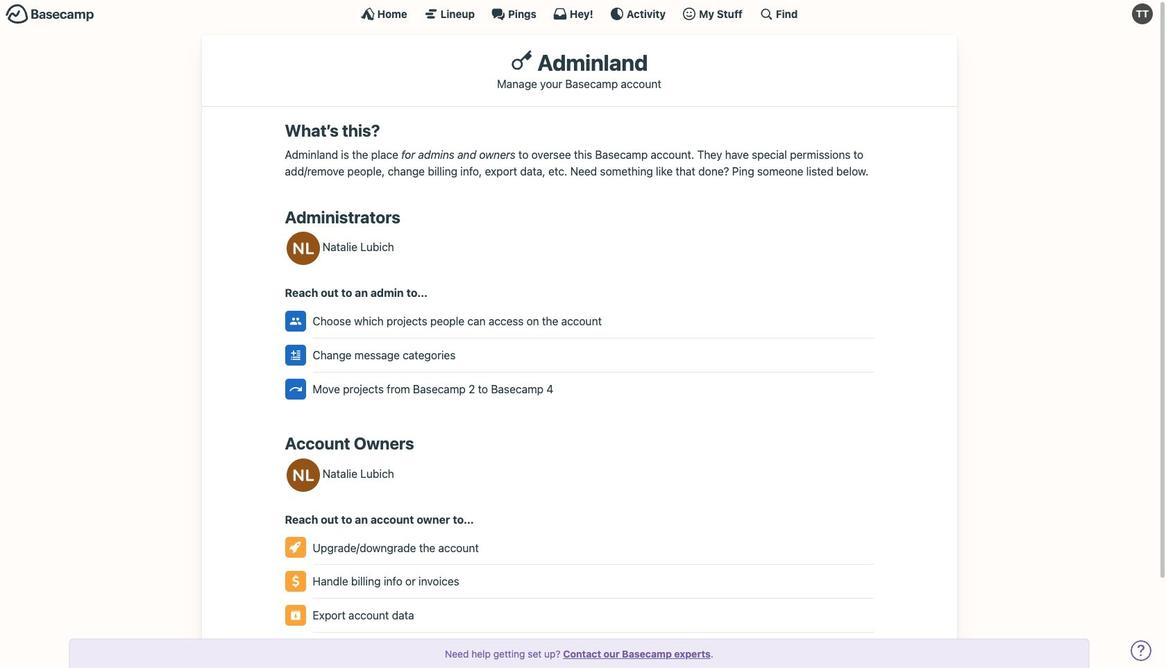 Task type: locate. For each thing, give the bounding box(es) containing it.
switch accounts image
[[6, 3, 94, 25]]

natalie lubich image
[[286, 459, 320, 492]]

main element
[[0, 0, 1159, 27]]

keyboard shortcut: ⌘ + / image
[[759, 7, 773, 21]]

natalie lubich image
[[286, 232, 320, 266]]



Task type: describe. For each thing, give the bounding box(es) containing it.
terry turtle image
[[1132, 3, 1153, 24]]



Task type: vqa. For each thing, say whether or not it's contained in the screenshot.
2nd tests
no



